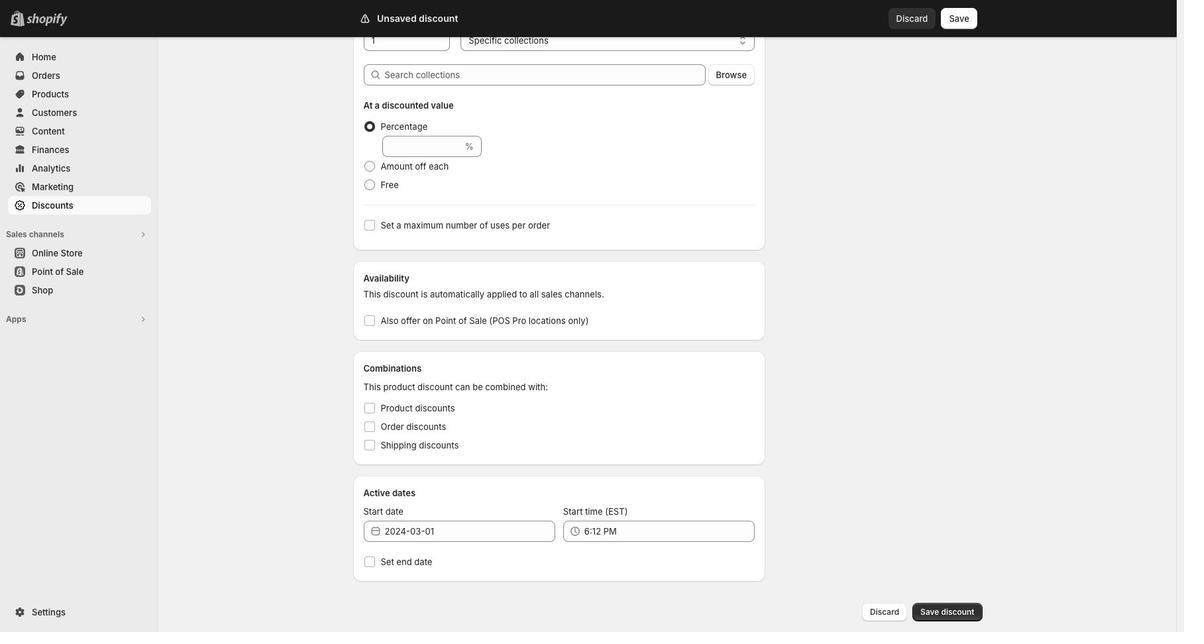 Task type: locate. For each thing, give the bounding box(es) containing it.
None text field
[[364, 30, 450, 51], [382, 136, 463, 157], [364, 30, 450, 51], [382, 136, 463, 157]]

shopify image
[[27, 13, 68, 27]]

Search collections text field
[[385, 64, 706, 86]]



Task type: describe. For each thing, give the bounding box(es) containing it.
YYYY-MM-DD text field
[[385, 521, 556, 542]]

Enter time text field
[[585, 521, 755, 542]]



